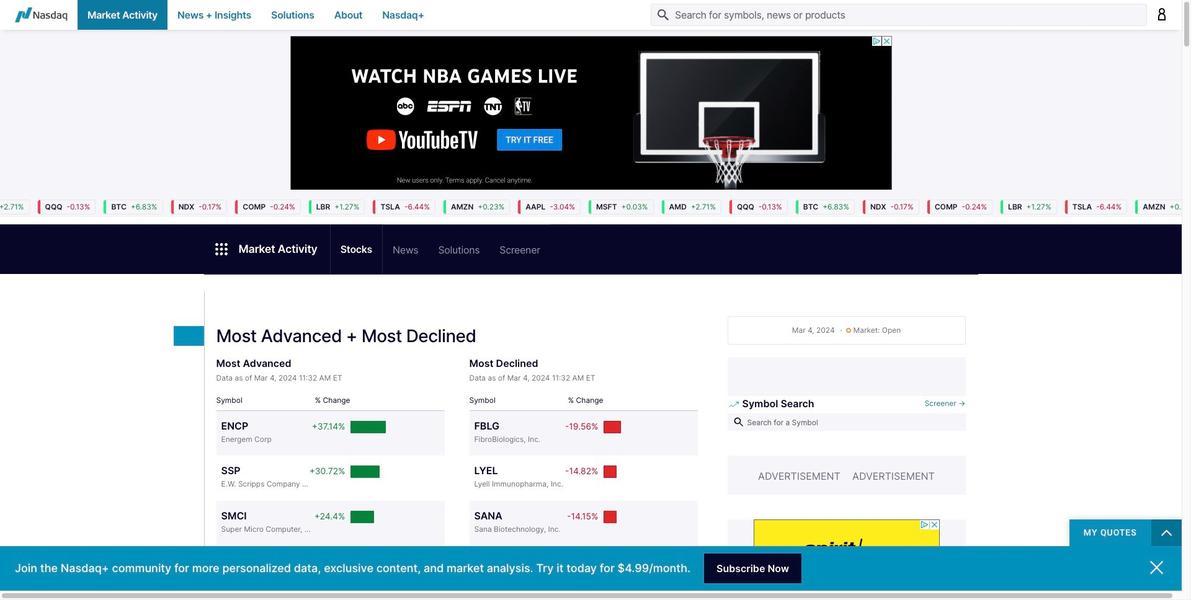 Task type: locate. For each thing, give the bounding box(es) containing it.
None search field
[[728, 397, 966, 436]]

account login - click to log into your account image
[[1157, 8, 1167, 20]]

1 vertical spatial advertisement element
[[754, 520, 940, 601]]

Search for a Symbol text field
[[728, 414, 966, 431]]

advertisement element
[[290, 36, 892, 191], [754, 520, 940, 601]]

article
[[0, 190, 1192, 601]]



Task type: describe. For each thing, give the bounding box(es) containing it.
Search Button - Click to open the Search Overlay Modal Box text field
[[651, 4, 1147, 26]]

homepage logo url - navigate back to the homepage image
[[15, 7, 68, 22]]

click to dismiss this message and remain on nasdaq.com image
[[1151, 561, 1164, 575]]

0 vertical spatial advertisement element
[[290, 36, 892, 191]]

click to search image
[[733, 416, 745, 429]]

primary navigation navigation
[[0, 0, 1182, 30]]



